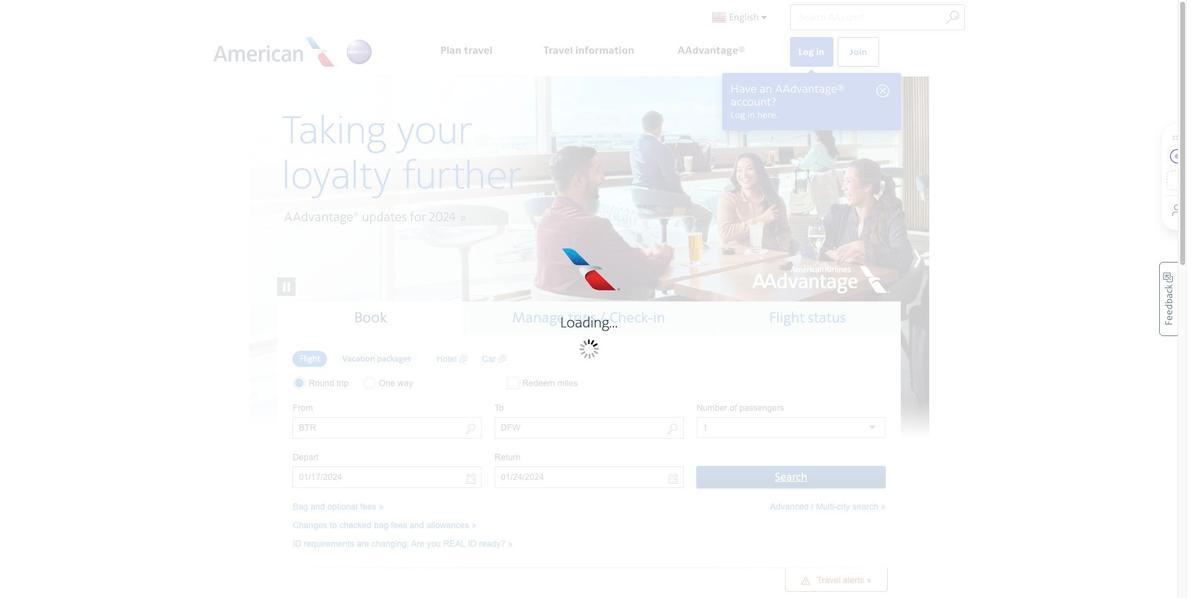 Task type: locate. For each thing, give the bounding box(es) containing it.
0 horizontal spatial city or airport text field
[[293, 418, 482, 439]]

None submit
[[697, 467, 886, 489]]

2 city or airport text field from the left
[[495, 418, 684, 439]]

mm/dd/yyyy text field
[[293, 467, 482, 489]]

1 tab from the left
[[277, 302, 464, 336]]

1 horizontal spatial newpage image
[[499, 353, 507, 365]]

1 option group from the top
[[293, 351, 424, 368]]

tab list
[[277, 302, 902, 336]]

pause slideshow image
[[277, 259, 295, 296]]

city or airport text field up mm/dd/yyyy text box
[[293, 418, 482, 439]]

2 newpage image from the left
[[499, 353, 507, 365]]

1 vertical spatial option group
[[293, 377, 482, 390]]

search image
[[667, 423, 678, 437]]

newpage image
[[459, 353, 467, 365], [499, 353, 507, 365]]

2 tab from the left
[[464, 302, 714, 336]]

City or airport text field
[[293, 418, 482, 439], [495, 418, 684, 439]]

aadvantage program updates for 2024. opens another site in a new window that may not meet accessibility guidelines. image
[[249, 76, 929, 444]]

1 city or airport text field from the left
[[293, 418, 482, 439]]

previous slide image
[[249, 244, 305, 275]]

city or airport text field up mm/dd/yyyy text field
[[495, 418, 684, 439]]

leave feedback, opens external site in new window image
[[1160, 262, 1178, 336]]

1 horizontal spatial city or airport text field
[[495, 418, 684, 439]]

city or airport text field for search image
[[293, 418, 482, 439]]

0 horizontal spatial newpage image
[[459, 353, 467, 365]]

tab
[[277, 302, 464, 336], [464, 302, 714, 336], [714, 302, 902, 336]]

option group
[[293, 351, 424, 368], [293, 377, 482, 390]]

0 vertical spatial option group
[[293, 351, 424, 368]]

mm/dd/yyyy text field
[[495, 467, 684, 489]]



Task type: describe. For each thing, give the bounding box(es) containing it.
city or airport text field for search icon
[[495, 418, 684, 439]]

american airlines image
[[551, 240, 627, 299]]

3 tab from the left
[[714, 302, 902, 336]]

next slide image
[[874, 244, 929, 275]]

search image
[[465, 423, 476, 437]]

2 option group from the top
[[293, 377, 482, 390]]

1 newpage image from the left
[[459, 353, 467, 365]]



